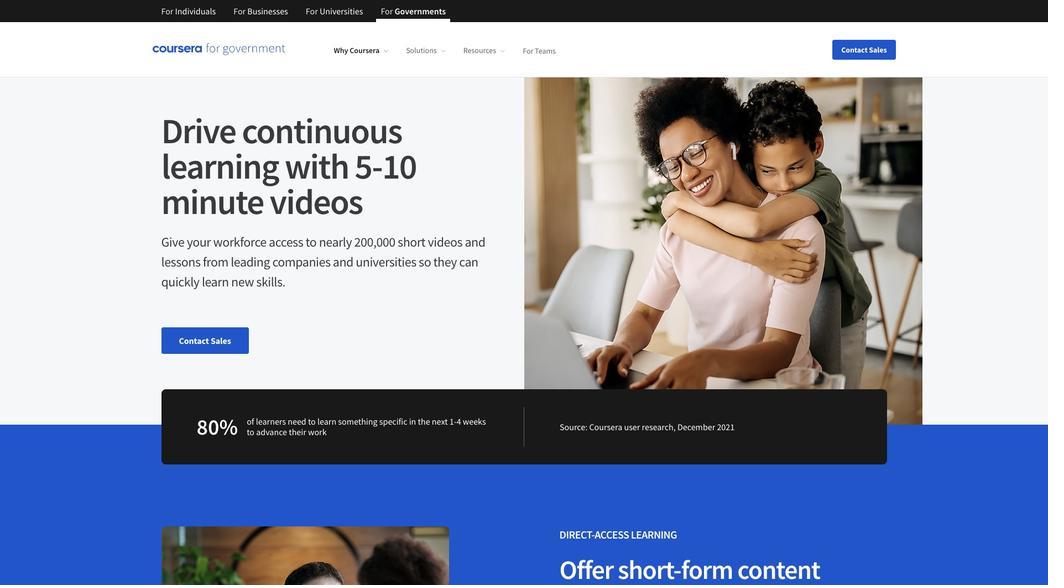 Task type: locate. For each thing, give the bounding box(es) containing it.
1 vertical spatial and
[[333, 253, 354, 271]]

lessons
[[161, 253, 201, 271]]

for left 'universities'
[[306, 6, 318, 17]]

1 horizontal spatial sales
[[869, 45, 887, 55]]

contact sales
[[842, 45, 887, 55], [179, 335, 231, 346]]

individuals
[[175, 6, 216, 17]]

direct-
[[560, 528, 595, 542]]

80%
[[197, 413, 238, 441]]

minute
[[161, 179, 264, 224]]

workforce
[[213, 234, 267, 251]]

1 horizontal spatial coursera
[[590, 421, 623, 432]]

1 horizontal spatial learn
[[318, 416, 337, 427]]

research,
[[642, 421, 676, 432]]

1 vertical spatial videos
[[428, 234, 463, 251]]

1 horizontal spatial and
[[465, 234, 486, 251]]

for left teams
[[523, 45, 534, 55]]

0 vertical spatial sales
[[869, 45, 887, 55]]

new
[[231, 273, 254, 291]]

for for universities
[[306, 6, 318, 17]]

next
[[432, 416, 448, 427]]

contact
[[842, 45, 868, 55], [179, 335, 209, 346]]

learn right need
[[318, 416, 337, 427]]

10
[[382, 144, 417, 188]]

learning
[[631, 528, 677, 542]]

businesses
[[248, 6, 288, 17]]

0 horizontal spatial contact sales
[[179, 335, 231, 346]]

drive
[[161, 108, 236, 153]]

contact sales button
[[833, 40, 896, 59]]

coursera for source:
[[590, 421, 623, 432]]

resources link
[[464, 45, 505, 55]]

so
[[419, 253, 431, 271]]

sales for contact sales link at bottom
[[211, 335, 231, 346]]

december
[[678, 421, 716, 432]]

for left the governments
[[381, 6, 393, 17]]

learning
[[161, 144, 279, 188]]

contact sales inside button
[[842, 45, 887, 55]]

for left businesses
[[234, 6, 246, 17]]

learn inside give your workforce access to nearly 200,000 short videos and lessons from leading companies and universities so they can quickly learn new skills.
[[202, 273, 229, 291]]

videos up nearly
[[270, 179, 363, 224]]

contact for contact sales button
[[842, 45, 868, 55]]

0 vertical spatial coursera
[[350, 45, 380, 55]]

your
[[187, 234, 211, 251]]

0 horizontal spatial coursera
[[350, 45, 380, 55]]

and
[[465, 234, 486, 251], [333, 253, 354, 271]]

learn inside of learners need to learn something specific in the next 1-4 weeks to advance their work
[[318, 416, 337, 427]]

5-
[[355, 144, 382, 188]]

1 vertical spatial learn
[[318, 416, 337, 427]]

coursera left user
[[590, 421, 623, 432]]

for for businesses
[[234, 6, 246, 17]]

learn down "from" at left top
[[202, 273, 229, 291]]

to up the companies
[[306, 234, 317, 251]]

and down nearly
[[333, 253, 354, 271]]

1 vertical spatial contact sales
[[179, 335, 231, 346]]

something
[[338, 416, 378, 427]]

1 vertical spatial sales
[[211, 335, 231, 346]]

coursera right why
[[350, 45, 380, 55]]

videos
[[270, 179, 363, 224], [428, 234, 463, 251]]

0 vertical spatial contact sales
[[842, 45, 887, 55]]

resources
[[464, 45, 496, 55]]

sales
[[869, 45, 887, 55], [211, 335, 231, 346]]

in
[[409, 416, 416, 427]]

4
[[457, 416, 461, 427]]

for
[[161, 6, 173, 17], [234, 6, 246, 17], [306, 6, 318, 17], [381, 6, 393, 17], [523, 45, 534, 55]]

0 vertical spatial and
[[465, 234, 486, 251]]

and up can
[[465, 234, 486, 251]]

the
[[418, 416, 430, 427]]

1 horizontal spatial videos
[[428, 234, 463, 251]]

universities
[[320, 6, 363, 17]]

0 vertical spatial learn
[[202, 273, 229, 291]]

learn
[[202, 273, 229, 291], [318, 416, 337, 427]]

need
[[288, 416, 306, 427]]

contact inside button
[[842, 45, 868, 55]]

1 vertical spatial coursera
[[590, 421, 623, 432]]

sales inside button
[[869, 45, 887, 55]]

2021
[[717, 421, 735, 432]]

0 horizontal spatial videos
[[270, 179, 363, 224]]

from
[[203, 253, 228, 271]]

give your workforce access to nearly 200,000 short videos and lessons from leading companies and universities so they can quickly learn new skills.
[[161, 234, 486, 291]]

continuous
[[242, 108, 402, 153]]

videos up they
[[428, 234, 463, 251]]

for left the individuals
[[161, 6, 173, 17]]

coursera
[[350, 45, 380, 55], [590, 421, 623, 432]]

0 vertical spatial videos
[[270, 179, 363, 224]]

1 vertical spatial contact
[[179, 335, 209, 346]]

to inside give your workforce access to nearly 200,000 short videos and lessons from leading companies and universities so they can quickly learn new skills.
[[306, 234, 317, 251]]

1 horizontal spatial contact sales
[[842, 45, 887, 55]]

0 horizontal spatial and
[[333, 253, 354, 271]]

to
[[306, 234, 317, 251], [308, 416, 316, 427], [247, 427, 255, 438]]

user
[[624, 421, 640, 432]]

0 horizontal spatial learn
[[202, 273, 229, 291]]

0 horizontal spatial contact
[[179, 335, 209, 346]]

for teams
[[523, 45, 556, 55]]

1 horizontal spatial contact
[[842, 45, 868, 55]]

they
[[434, 253, 457, 271]]

source:
[[560, 421, 588, 432]]

videos inside give your workforce access to nearly 200,000 short videos and lessons from leading companies and universities so they can quickly learn new skills.
[[428, 234, 463, 251]]

quickly
[[161, 273, 200, 291]]

for individuals
[[161, 6, 216, 17]]

coursera for government image
[[152, 43, 285, 56]]

contact for contact sales link at bottom
[[179, 335, 209, 346]]

advance
[[256, 427, 287, 438]]

0 vertical spatial contact
[[842, 45, 868, 55]]

0 horizontal spatial sales
[[211, 335, 231, 346]]



Task type: describe. For each thing, give the bounding box(es) containing it.
for teams link
[[523, 45, 556, 55]]

nearly
[[319, 234, 352, 251]]

why coursera
[[334, 45, 380, 55]]

can
[[459, 253, 479, 271]]

work
[[308, 427, 327, 438]]

to left advance
[[247, 427, 255, 438]]

for governments
[[381, 6, 446, 17]]

give
[[161, 234, 184, 251]]

200,000
[[354, 234, 395, 251]]

videos inside drive continuous learning with 5-10 minute videos
[[270, 179, 363, 224]]

solutions
[[406, 45, 437, 55]]

contact sales for contact sales button
[[842, 45, 887, 55]]

of learners need to learn something specific in the next 1-4 weeks to advance their work
[[247, 416, 486, 438]]

why
[[334, 45, 348, 55]]

leading
[[231, 253, 270, 271]]

to right need
[[308, 416, 316, 427]]

short
[[398, 234, 426, 251]]

banner navigation
[[152, 0, 455, 22]]

for for individuals
[[161, 6, 173, 17]]

skills.
[[256, 273, 286, 291]]

their
[[289, 427, 306, 438]]

weeks
[[463, 416, 486, 427]]

direct-access learning
[[560, 528, 677, 542]]

1-
[[450, 416, 457, 427]]

coursera for why
[[350, 45, 380, 55]]

universities
[[356, 253, 417, 271]]

source: coursera user research, december 2021
[[560, 421, 735, 432]]

for businesses
[[234, 6, 288, 17]]

sales for contact sales button
[[869, 45, 887, 55]]

drive continuous learning with 5-10 minute videos
[[161, 108, 417, 224]]

why coursera link
[[334, 45, 389, 55]]

companies
[[272, 253, 331, 271]]

access
[[269, 234, 303, 251]]

specific
[[379, 416, 408, 427]]

learners
[[256, 416, 286, 427]]

access
[[595, 528, 629, 542]]

with
[[285, 144, 349, 188]]

contact sales for contact sales link at bottom
[[179, 335, 231, 346]]

teams
[[535, 45, 556, 55]]

governments
[[395, 6, 446, 17]]

contact sales link
[[161, 328, 249, 354]]

for for governments
[[381, 6, 393, 17]]

for universities
[[306, 6, 363, 17]]

solutions link
[[406, 45, 446, 55]]

of
[[247, 416, 254, 427]]



Task type: vqa. For each thing, say whether or not it's contained in the screenshot.
the left and
yes



